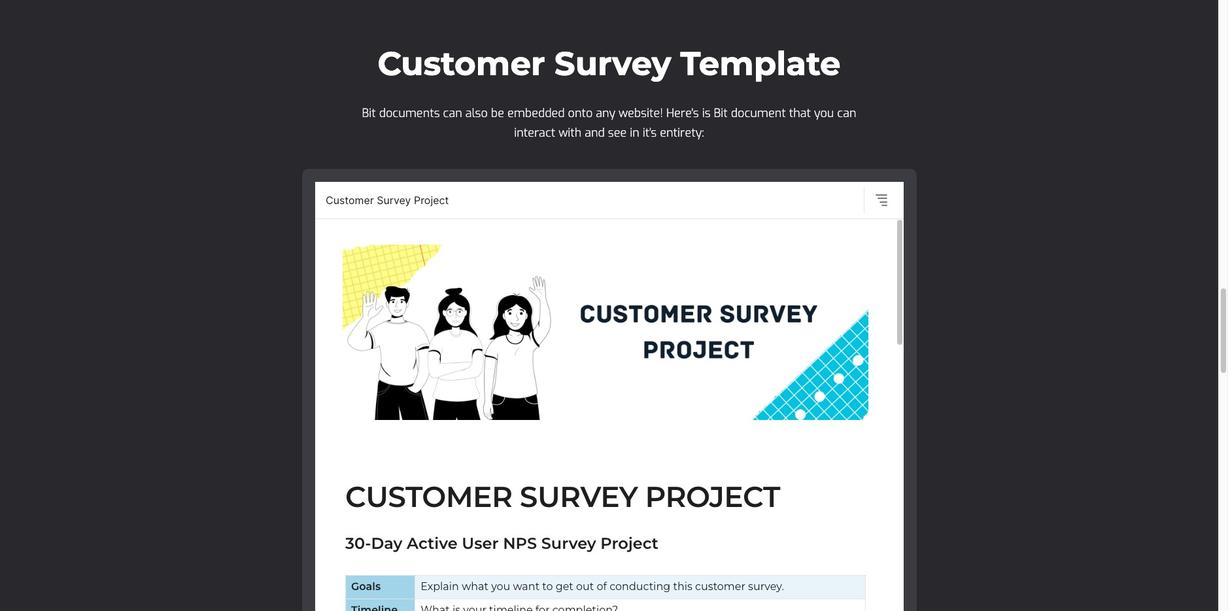 Task type: locate. For each thing, give the bounding box(es) containing it.
is
[[703, 105, 711, 121]]

1 horizontal spatial can
[[838, 105, 857, 121]]

website!
[[619, 105, 664, 121]]

in
[[630, 125, 640, 141]]

entirety:
[[660, 125, 705, 141]]

documents
[[379, 105, 440, 121]]

0 horizontal spatial can
[[443, 105, 462, 121]]

that
[[790, 105, 811, 121]]

0 horizontal spatial bit
[[362, 105, 376, 121]]

can
[[443, 105, 462, 121], [838, 105, 857, 121]]

bit
[[362, 105, 376, 121], [714, 105, 728, 121]]

bit left documents
[[362, 105, 376, 121]]

any
[[596, 105, 616, 121]]

you
[[815, 105, 835, 121]]

also
[[466, 105, 488, 121]]

survey
[[555, 44, 672, 84]]

it's
[[643, 125, 657, 141]]

be
[[491, 105, 505, 121]]

can left also
[[443, 105, 462, 121]]

here's
[[667, 105, 699, 121]]

bit right the is
[[714, 105, 728, 121]]

1 horizontal spatial bit
[[714, 105, 728, 121]]

can right you
[[838, 105, 857, 121]]

2 bit from the left
[[714, 105, 728, 121]]



Task type: describe. For each thing, give the bounding box(es) containing it.
interact
[[515, 125, 556, 141]]

onto
[[568, 105, 593, 121]]

customer survey template
[[378, 44, 841, 84]]

with
[[559, 125, 582, 141]]

and
[[585, 125, 605, 141]]

1 can from the left
[[443, 105, 462, 121]]

2 can from the left
[[838, 105, 857, 121]]

see
[[608, 125, 627, 141]]

embedded
[[508, 105, 565, 121]]

template
[[681, 44, 841, 84]]

customer
[[378, 44, 545, 84]]

1 bit from the left
[[362, 105, 376, 121]]

document
[[731, 105, 786, 121]]

bit documents can also be embedded onto any website! here's is bit document that you can interact with and see in it's entirety:
[[362, 105, 857, 141]]



